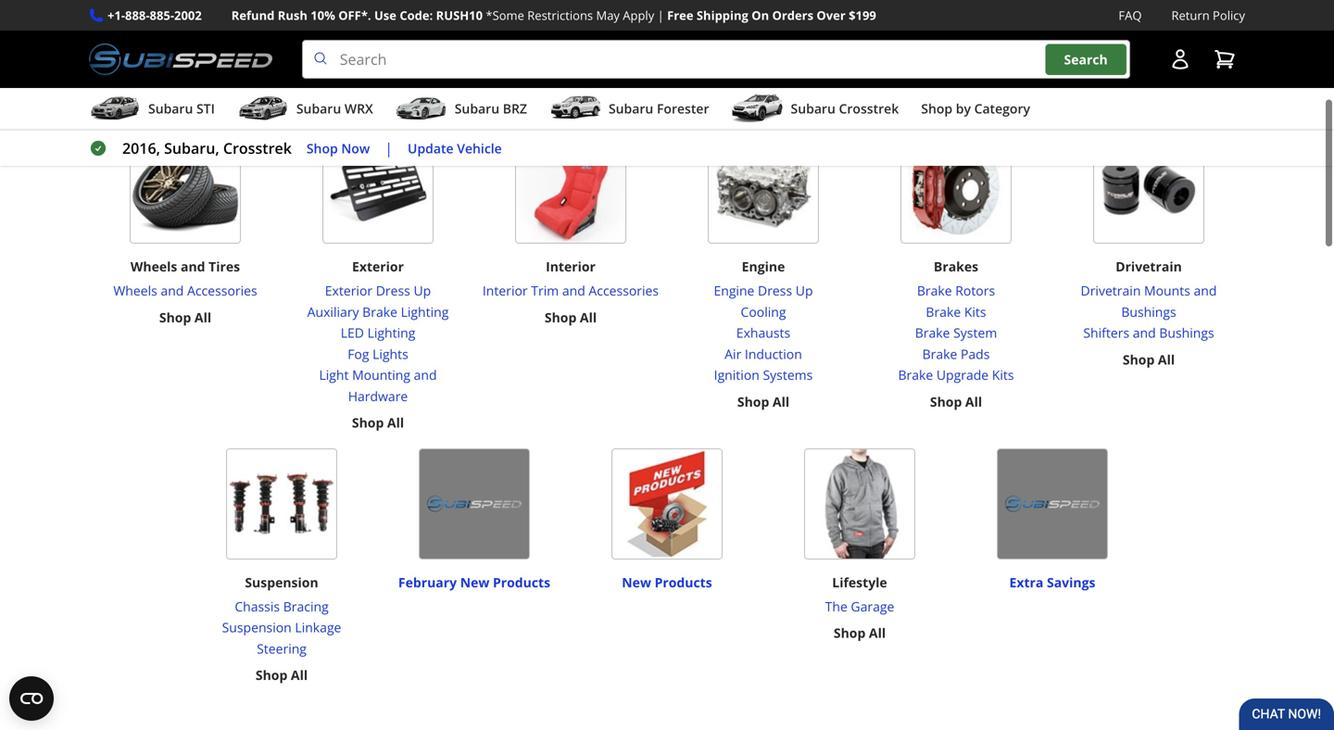 Task type: describe. For each thing, give the bounding box(es) containing it.
shipping
[[697, 7, 749, 24]]

subaru crosstrek button
[[732, 92, 899, 129]]

auxiliary
[[307, 303, 359, 321]]

subaru forester
[[609, 100, 710, 117]]

cooling
[[741, 303, 786, 321]]

subaru sti button
[[89, 92, 215, 129]]

air induction link
[[714, 344, 813, 365]]

shop inside suspension chassis bracing suspension linkage steering shop all
[[256, 667, 288, 684]]

extra savings image image
[[997, 448, 1109, 560]]

subaru right 2016
[[512, 77, 589, 107]]

suspension chassis bracing suspension linkage steering shop all
[[222, 574, 341, 684]]

brake down brake rotors link
[[926, 303, 961, 321]]

wheels and accessories link
[[113, 280, 257, 302]]

+1-
[[108, 7, 125, 24]]

subispeed logo image
[[89, 40, 272, 79]]

all inside exterior exterior dress up auxiliary brake lighting led lighting fog lights light mounting and hardware shop all
[[387, 414, 404, 432]]

extra savings link
[[1010, 565, 1096, 591]]

by inside dropdown button
[[956, 100, 971, 117]]

category inside dropdown button
[[975, 100, 1031, 117]]

brakes
[[934, 258, 979, 275]]

engine engine dress up cooling exhausts air induction ignition systems shop all
[[714, 258, 813, 410]]

tires
[[209, 258, 240, 275]]

subaru sti
[[148, 100, 215, 117]]

lifestyle the garage shop all
[[826, 574, 895, 642]]

0 horizontal spatial category
[[843, 77, 939, 107]]

accessories inside wheels and tires wheels and accessories shop all
[[187, 282, 257, 299]]

fog lights link
[[289, 344, 467, 365]]

wheels and tires image image
[[130, 133, 241, 244]]

shop inside drivetrain drivetrain mounts and bushings shifters and bushings shop all
[[1123, 351, 1155, 368]]

brakes brake rotors brake kits brake system brake pads brake upgrade kits shop all
[[899, 258, 1015, 410]]

suspension linkage link
[[222, 617, 341, 638]]

brake inside exterior exterior dress up auxiliary brake lighting led lighting fog lights light mounting and hardware shop all
[[363, 303, 398, 321]]

brake rotors link
[[899, 280, 1015, 302]]

subaru wrx
[[296, 100, 373, 117]]

drivetrain drivetrain mounts and bushings shifters and bushings shop all
[[1081, 258, 1217, 368]]

new products
[[622, 574, 712, 591]]

0 vertical spatial wheels
[[131, 258, 177, 275]]

1 vertical spatial exterior
[[325, 282, 373, 299]]

new products link
[[622, 565, 712, 591]]

1 vertical spatial suspension
[[222, 619, 292, 636]]

0 vertical spatial kits
[[965, 303, 987, 321]]

1 new from the left
[[460, 574, 490, 591]]

refund rush 10% off*. use code: rush10 *some restrictions may apply | free shipping on orders over $199
[[231, 7, 877, 24]]

subaru for subaru brz
[[455, 100, 500, 117]]

over
[[817, 7, 846, 24]]

on
[[752, 7, 769, 24]]

faq
[[1119, 7, 1142, 24]]

subaru wrx button
[[237, 92, 373, 129]]

apply
[[623, 7, 655, 24]]

restrictions
[[528, 7, 593, 24]]

new products image image
[[612, 448, 723, 560]]

subaru for subaru forester
[[609, 100, 654, 117]]

shop all link for accessories
[[545, 307, 597, 328]]

interior image image
[[515, 133, 627, 244]]

lifestyle
[[833, 574, 888, 591]]

exterior image image
[[323, 133, 434, 244]]

shop left "now"
[[307, 139, 338, 157]]

a subaru crosstrek thumbnail image image
[[732, 95, 784, 122]]

brake down brake system link
[[923, 345, 958, 363]]

rotors
[[956, 282, 996, 299]]

1 vertical spatial wheels
[[113, 282, 157, 299]]

fog
[[348, 345, 369, 363]]

vehicle
[[457, 139, 502, 157]]

now
[[341, 139, 370, 157]]

2016,
[[122, 138, 160, 158]]

shop inside wheels and tires wheels and accessories shop all
[[159, 309, 191, 326]]

forester
[[657, 100, 710, 117]]

a subaru brz thumbnail image image
[[396, 95, 447, 122]]

shop inside dropdown button
[[922, 100, 953, 117]]

all inside wheels and tires wheels and accessories shop all
[[195, 309, 211, 326]]

steering link
[[222, 638, 341, 660]]

february
[[398, 574, 457, 591]]

up for exterior dress up
[[414, 282, 431, 299]]

exterior dress up link
[[289, 280, 467, 302]]

dress for exterior
[[376, 282, 410, 299]]

products inside february new products link
[[493, 574, 551, 591]]

shop now link
[[307, 138, 370, 159]]

new inside 'link'
[[622, 574, 652, 591]]

subaru,
[[164, 138, 219, 158]]

2016
[[455, 77, 506, 107]]

wheels and tires wheels and accessories shop all
[[113, 258, 257, 326]]

*some
[[486, 7, 524, 24]]

mounting
[[352, 366, 411, 384]]

subaru brz button
[[396, 92, 527, 129]]

use
[[374, 7, 397, 24]]

shop inside engine engine dress up cooling exhausts air induction ignition systems shop all
[[738, 393, 770, 410]]

shop now
[[307, 139, 370, 157]]

interior interior trim and accessories shop all
[[483, 258, 659, 326]]

0 vertical spatial exterior
[[352, 258, 404, 275]]

return policy link
[[1172, 6, 1246, 25]]

free
[[667, 7, 694, 24]]

885-
[[150, 7, 174, 24]]

shop all link for cooling
[[738, 391, 790, 413]]

exhausts
[[737, 324, 791, 342]]

shop by category button
[[922, 92, 1031, 129]]

a subaru forester thumbnail image image
[[550, 95, 601, 122]]

upgrade
[[937, 366, 989, 384]]

1 vertical spatial |
[[385, 138, 393, 158]]

rush10
[[436, 7, 483, 24]]

led lighting link
[[289, 323, 467, 344]]

brake pads link
[[899, 344, 1015, 365]]

subaru forester button
[[550, 92, 710, 129]]

savings
[[1047, 574, 1096, 591]]

hardware
[[348, 387, 408, 405]]

engine image image
[[708, 133, 819, 244]]

1 vertical spatial bushings
[[1160, 324, 1215, 342]]

0 vertical spatial bushings
[[1122, 303, 1177, 321]]

code:
[[400, 7, 433, 24]]

ignition systems link
[[714, 365, 813, 386]]

extra
[[1010, 574, 1044, 591]]

orders
[[773, 7, 814, 24]]

1 vertical spatial engine
[[714, 282, 755, 299]]

led
[[341, 324, 364, 342]]

shop all link for all
[[834, 623, 886, 644]]

subaru for subaru wrx
[[296, 100, 341, 117]]



Task type: vqa. For each thing, say whether or not it's contained in the screenshot.
Brake inside the Exterior Exterior Dress Up Auxiliary Brake Lighting LED Lighting Fog Lights Light Mounting and Hardware Shop All
yes



Task type: locate. For each thing, give the bounding box(es) containing it.
bushings up shifters and bushings link in the right of the page
[[1122, 303, 1177, 321]]

brake
[[917, 282, 952, 299], [363, 303, 398, 321], [926, 303, 961, 321], [915, 324, 950, 342], [923, 345, 958, 363], [899, 366, 934, 384]]

all down steering link
[[291, 667, 308, 684]]

subaru left sti
[[148, 100, 193, 117]]

brake up brake kits link
[[917, 282, 952, 299]]

refund
[[231, 7, 275, 24]]

drivetrain up 'shifters'
[[1081, 282, 1141, 299]]

all down upgrade in the bottom of the page
[[966, 393, 983, 410]]

shop down ignition systems link
[[738, 393, 770, 410]]

1 products from the left
[[493, 574, 551, 591]]

drivetrain mounts and bushings link
[[1060, 280, 1238, 323]]

1 horizontal spatial crosstrek
[[594, 77, 697, 107]]

1 horizontal spatial category
[[975, 100, 1031, 117]]

accessories down tires
[[187, 282, 257, 299]]

10%
[[311, 7, 335, 24]]

shop down shifters and bushings link in the right of the page
[[1123, 351, 1155, 368]]

and inside the interior interior trim and accessories shop all
[[562, 282, 586, 299]]

shop inside exterior exterior dress up auxiliary brake lighting led lighting fog lights light mounting and hardware shop all
[[352, 414, 384, 432]]

dress inside engine engine dress up cooling exhausts air induction ignition systems shop all
[[758, 282, 793, 299]]

shop inside "lifestyle the garage shop all"
[[834, 624, 866, 642]]

chassis
[[235, 598, 280, 615]]

shop all link down the garage link
[[834, 623, 886, 644]]

dress up cooling
[[758, 282, 793, 299]]

up for engine dress up
[[796, 282, 813, 299]]

1 horizontal spatial up
[[796, 282, 813, 299]]

shop inside the interior interior trim and accessories shop all
[[545, 309, 577, 326]]

subaru for subaru sti
[[148, 100, 193, 117]]

exterior up auxiliary
[[325, 282, 373, 299]]

rush
[[278, 7, 308, 24]]

garage
[[851, 598, 895, 615]]

lighting up "lights"
[[368, 324, 416, 342]]

1 horizontal spatial products
[[655, 574, 712, 591]]

all inside the brakes brake rotors brake kits brake system brake pads brake upgrade kits shop all
[[966, 393, 983, 410]]

products down "february new products image"
[[493, 574, 551, 591]]

a subaru sti thumbnail image image
[[89, 95, 141, 122]]

1 horizontal spatial interior
[[546, 258, 596, 275]]

shop all link down shifters and bushings link in the right of the page
[[1123, 349, 1175, 370]]

subaru left brz
[[455, 100, 500, 117]]

light mounting and hardware link
[[289, 365, 467, 407]]

wrx
[[345, 100, 373, 117]]

subaru left 'wrx'
[[296, 100, 341, 117]]

1 horizontal spatial by
[[956, 100, 971, 117]]

button image
[[1170, 48, 1192, 71]]

2016, subaru, crosstrek
[[122, 138, 292, 158]]

bushings down mounts on the top right of page
[[1160, 324, 1215, 342]]

0 horizontal spatial accessories
[[187, 282, 257, 299]]

lighting
[[401, 303, 449, 321], [368, 324, 416, 342]]

1 horizontal spatial new
[[622, 574, 652, 591]]

interior up interior trim and accessories link
[[546, 258, 596, 275]]

1 accessories from the left
[[187, 282, 257, 299]]

2 accessories from the left
[[589, 282, 659, 299]]

brake down the 'brake pads' link at right top
[[899, 366, 934, 384]]

update vehicle button
[[408, 138, 502, 159]]

brake down exterior dress up link
[[363, 303, 398, 321]]

kits up the system
[[965, 303, 987, 321]]

light
[[319, 366, 349, 384]]

and inside exterior exterior dress up auxiliary brake lighting led lighting fog lights light mounting and hardware shop all
[[414, 366, 437, 384]]

0 horizontal spatial new
[[460, 574, 490, 591]]

accessories right trim at the left top of page
[[589, 282, 659, 299]]

shop down 'wheels and accessories' link
[[159, 309, 191, 326]]

all down interior trim and accessories link
[[580, 309, 597, 326]]

systems
[[763, 366, 813, 384]]

2 new from the left
[[622, 574, 652, 591]]

shop all link for bushings
[[1123, 349, 1175, 370]]

induction
[[745, 345, 802, 363]]

up up auxiliary brake lighting link
[[414, 282, 431, 299]]

interior trim and accessories link
[[483, 280, 659, 302]]

kits right upgrade in the bottom of the page
[[992, 366, 1015, 384]]

bushings
[[1122, 303, 1177, 321], [1160, 324, 1215, 342]]

suspension down chassis
[[222, 619, 292, 636]]

off*.
[[338, 7, 371, 24]]

brake system link
[[899, 323, 1015, 344]]

2 dress from the left
[[758, 282, 793, 299]]

0 vertical spatial interior
[[546, 258, 596, 275]]

drivetrain image image
[[1094, 133, 1205, 244]]

update vehicle
[[408, 139, 502, 157]]

| right "now"
[[385, 138, 393, 158]]

new right february
[[460, 574, 490, 591]]

exhausts link
[[714, 323, 813, 344]]

shop all link down interior trim and accessories link
[[545, 307, 597, 328]]

1 horizontal spatial dress
[[758, 282, 793, 299]]

subaru crosstrek
[[791, 100, 899, 117]]

up up cooling link
[[796, 282, 813, 299]]

open widget image
[[9, 677, 54, 721]]

brakes image image
[[901, 133, 1012, 244]]

shop up update
[[396, 77, 449, 107]]

| left free
[[658, 7, 664, 24]]

1 up from the left
[[414, 282, 431, 299]]

1 vertical spatial interior
[[483, 282, 528, 299]]

1 horizontal spatial |
[[658, 7, 664, 24]]

shop down interior trim and accessories link
[[545, 309, 577, 326]]

0 vertical spatial engine
[[742, 258, 785, 275]]

0 horizontal spatial crosstrek
[[223, 138, 292, 158]]

lifestyle image image
[[805, 448, 916, 560]]

0 horizontal spatial by
[[812, 77, 837, 107]]

kits
[[965, 303, 987, 321], [992, 366, 1015, 384]]

engine up cooling
[[714, 282, 755, 299]]

all inside engine engine dress up cooling exhausts air induction ignition systems shop all
[[773, 393, 790, 410]]

shop all link down 'wheels and accessories' link
[[159, 307, 211, 328]]

shop down hardware
[[352, 414, 384, 432]]

888-
[[125, 7, 150, 24]]

all down systems at the right bottom of the page
[[773, 393, 790, 410]]

trim
[[531, 282, 559, 299]]

all inside suspension chassis bracing suspension linkage steering shop all
[[291, 667, 308, 684]]

0 horizontal spatial interior
[[483, 282, 528, 299]]

air
[[725, 345, 742, 363]]

2 horizontal spatial crosstrek
[[839, 100, 899, 117]]

shop down steering link
[[256, 667, 288, 684]]

shop
[[396, 77, 449, 107], [922, 100, 953, 117], [307, 139, 338, 157], [159, 309, 191, 326], [545, 309, 577, 326], [1123, 351, 1155, 368], [738, 393, 770, 410], [930, 393, 962, 410], [352, 414, 384, 432], [834, 624, 866, 642], [256, 667, 288, 684]]

category up brakes image
[[975, 100, 1031, 117]]

1 dress from the left
[[376, 282, 410, 299]]

0 vertical spatial drivetrain
[[1116, 258, 1182, 275]]

cooling link
[[714, 302, 813, 323]]

all
[[195, 309, 211, 326], [580, 309, 597, 326], [1159, 351, 1175, 368], [773, 393, 790, 410], [966, 393, 983, 410], [387, 414, 404, 432], [869, 624, 886, 642], [291, 667, 308, 684]]

all inside the interior interior trim and accessories shop all
[[580, 309, 597, 326]]

dress inside exterior exterior dress up auxiliary brake lighting led lighting fog lights light mounting and hardware shop all
[[376, 282, 410, 299]]

products inside new products 'link'
[[655, 574, 712, 591]]

1 vertical spatial drivetrain
[[1081, 282, 1141, 299]]

february new products
[[398, 574, 551, 591]]

shop all link for linkage
[[256, 665, 308, 686]]

shifters and bushings link
[[1060, 323, 1238, 344]]

lights
[[373, 345, 409, 363]]

shop all link for kits
[[930, 391, 983, 413]]

a subaru wrx thumbnail image image
[[237, 95, 289, 122]]

+1-888-885-2002
[[108, 7, 202, 24]]

up inside engine engine dress up cooling exhausts air induction ignition systems shop all
[[796, 282, 813, 299]]

shop down brake upgrade kits link
[[930, 393, 962, 410]]

+1-888-885-2002 link
[[108, 6, 202, 25]]

subaru brz
[[455, 100, 527, 117]]

and
[[181, 258, 205, 275], [161, 282, 184, 299], [562, 282, 586, 299], [1194, 282, 1217, 299], [1133, 324, 1156, 342], [414, 366, 437, 384]]

$199
[[849, 7, 877, 24]]

search
[[1065, 50, 1108, 68]]

wheels
[[131, 258, 177, 275], [113, 282, 157, 299]]

all down shifters and bushings link in the right of the page
[[1159, 351, 1175, 368]]

new
[[460, 574, 490, 591], [622, 574, 652, 591]]

subaru for subaru crosstrek
[[791, 100, 836, 117]]

up inside exterior exterior dress up auxiliary brake lighting led lighting fog lights light mounting and hardware shop all
[[414, 282, 431, 299]]

return policy
[[1172, 7, 1246, 24]]

shop all link down brake upgrade kits link
[[930, 391, 983, 413]]

ignition
[[714, 366, 760, 384]]

drivetrain up mounts on the top right of page
[[1116, 258, 1182, 275]]

accessories inside the interior interior trim and accessories shop all
[[589, 282, 659, 299]]

by right a subaru crosstrek thumbnail image
[[812, 77, 837, 107]]

accessories
[[187, 282, 257, 299], [589, 282, 659, 299]]

suspension
[[245, 574, 319, 591], [222, 619, 292, 636]]

extra savings
[[1010, 574, 1096, 591]]

lighting down exterior dress up link
[[401, 303, 449, 321]]

shop up brakes image
[[922, 100, 953, 117]]

2002
[[174, 7, 202, 24]]

0 horizontal spatial up
[[414, 282, 431, 299]]

1 horizontal spatial accessories
[[589, 282, 659, 299]]

crosstrek
[[594, 77, 697, 107], [839, 100, 899, 117], [223, 138, 292, 158]]

dress up auxiliary brake lighting link
[[376, 282, 410, 299]]

0 vertical spatial lighting
[[401, 303, 449, 321]]

search input field
[[302, 40, 1131, 79]]

by up brakes image
[[956, 100, 971, 117]]

2 products from the left
[[655, 574, 712, 591]]

shop all link down ignition systems link
[[738, 391, 790, 413]]

category down the $199
[[843, 77, 939, 107]]

dress for engine
[[758, 282, 793, 299]]

mounts
[[1145, 282, 1191, 299]]

all down garage
[[869, 624, 886, 642]]

all inside "lifestyle the garage shop all"
[[869, 624, 886, 642]]

0 horizontal spatial |
[[385, 138, 393, 158]]

shop all link down steering link
[[256, 665, 308, 686]]

subaru inside dropdown button
[[455, 100, 500, 117]]

return
[[1172, 7, 1210, 24]]

category
[[843, 77, 939, 107], [975, 100, 1031, 117]]

new down new products image
[[622, 574, 652, 591]]

the
[[826, 598, 848, 615]]

bracing
[[283, 598, 329, 615]]

subaru
[[512, 77, 589, 107], [148, 100, 193, 117], [296, 100, 341, 117], [455, 100, 500, 117], [609, 100, 654, 117], [791, 100, 836, 117]]

shop by category
[[922, 100, 1031, 117]]

0 vertical spatial suspension
[[245, 574, 319, 591]]

2 up from the left
[[796, 282, 813, 299]]

drivetrain
[[1116, 258, 1182, 275], [1081, 282, 1141, 299]]

engine up 'engine dress up' link
[[742, 258, 785, 275]]

0 horizontal spatial kits
[[965, 303, 987, 321]]

0 horizontal spatial dress
[[376, 282, 410, 299]]

shop down the garage link
[[834, 624, 866, 642]]

upgrades
[[703, 77, 806, 107]]

products down new products image
[[655, 574, 712, 591]]

crosstrek inside dropdown button
[[839, 100, 899, 117]]

shop all link for auxiliary
[[352, 413, 404, 434]]

suspension image image
[[226, 448, 337, 560]]

1 vertical spatial kits
[[992, 366, 1015, 384]]

all down 'wheels and accessories' link
[[195, 309, 211, 326]]

shop all link for and
[[159, 307, 211, 328]]

system
[[954, 324, 998, 342]]

shop 2016 subaru crosstrek upgrades by category
[[396, 77, 939, 107]]

subaru left forester
[[609, 100, 654, 117]]

0 vertical spatial |
[[658, 7, 664, 24]]

1 horizontal spatial kits
[[992, 366, 1015, 384]]

shop all link down hardware
[[352, 413, 404, 434]]

february new products image image
[[419, 448, 530, 560]]

pads
[[961, 345, 990, 363]]

steering
[[257, 640, 307, 657]]

shop all link
[[159, 307, 211, 328], [545, 307, 597, 328], [1123, 349, 1175, 370], [738, 391, 790, 413], [930, 391, 983, 413], [352, 413, 404, 434], [834, 623, 886, 644], [256, 665, 308, 686]]

subaru right a subaru crosstrek thumbnail image
[[791, 100, 836, 117]]

suspension up chassis bracing link
[[245, 574, 319, 591]]

all down hardware
[[387, 414, 404, 432]]

dress
[[376, 282, 410, 299], [758, 282, 793, 299]]

interior left trim at the left top of page
[[483, 282, 528, 299]]

brz
[[503, 100, 527, 117]]

policy
[[1213, 7, 1246, 24]]

brake down brake kits link
[[915, 324, 950, 342]]

0 horizontal spatial products
[[493, 574, 551, 591]]

exterior up exterior dress up link
[[352, 258, 404, 275]]

by
[[812, 77, 837, 107], [956, 100, 971, 117]]

brake upgrade kits link
[[899, 365, 1015, 386]]

all inside drivetrain drivetrain mounts and bushings shifters and bushings shop all
[[1159, 351, 1175, 368]]

1 vertical spatial lighting
[[368, 324, 416, 342]]

shop inside the brakes brake rotors brake kits brake system brake pads brake upgrade kits shop all
[[930, 393, 962, 410]]



